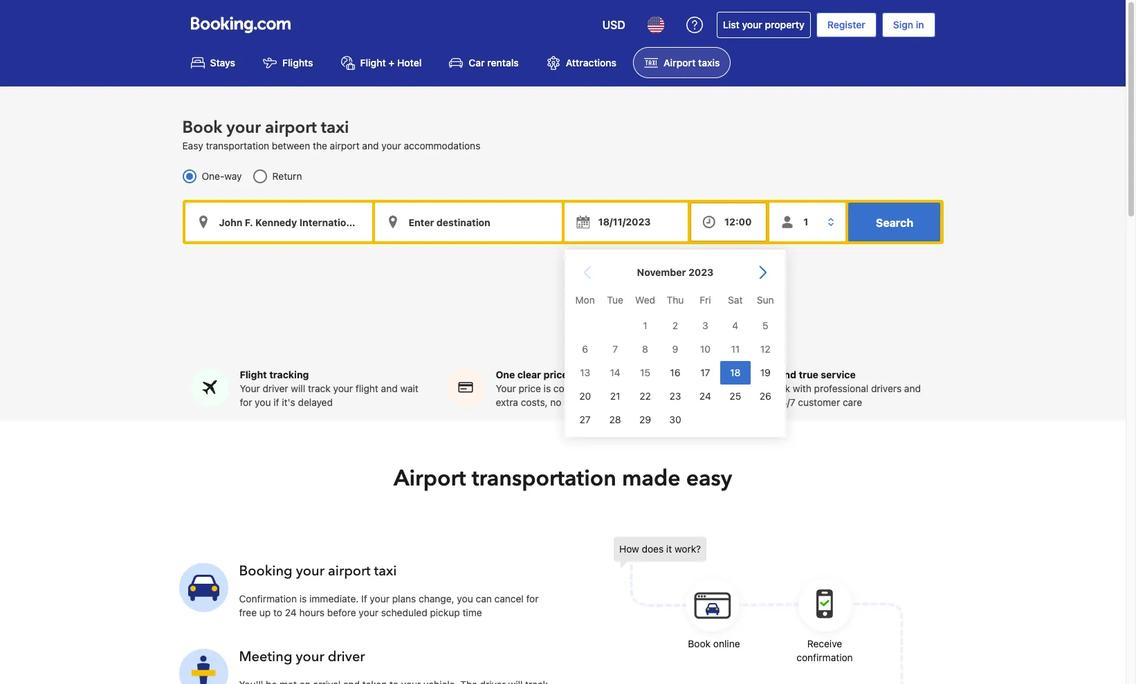 Task type: describe. For each thing, give the bounding box(es) containing it.
up inside confirmation is immediate. if your plans change, you can cancel for free up to 24 hours before your scheduled pickup time
[[259, 607, 271, 619]]

between
[[272, 140, 310, 152]]

20
[[579, 390, 591, 402]]

airport transportation made easy
[[394, 464, 732, 494]]

care
[[843, 396, 863, 408]]

time
[[463, 607, 482, 619]]

24 inside confirmation is immediate. if your plans change, you can cancel for free up to 24 hours before your scheduled pickup time
[[285, 607, 297, 619]]

airport for airport taxis
[[664, 57, 696, 69]]

22
[[639, 390, 651, 402]]

fri
[[700, 294, 711, 306]]

4
[[732, 320, 738, 331]]

23
[[669, 390, 681, 402]]

flight
[[356, 383, 379, 394]]

your right list in the right top of the page
[[742, 19, 763, 30]]

service
[[821, 369, 856, 381]]

tue
[[607, 294, 623, 306]]

plans
[[392, 593, 416, 605]]

you inside flight tracking your driver will track your flight and wait for you if it's delayed
[[255, 396, 271, 408]]

attractions link
[[536, 47, 628, 78]]

airport for booking
[[328, 562, 371, 581]]

costs,
[[521, 396, 548, 408]]

your up immediate.
[[296, 562, 325, 581]]

scheduled
[[381, 607, 428, 619]]

21 button
[[600, 385, 630, 408]]

search button
[[849, 203, 941, 242]]

list
[[723, 19, 740, 30]]

you inside confirmation is immediate. if your plans change, you can cancel for free up to 24 hours before your scheduled pickup time
[[457, 593, 473, 605]]

for for flight tracking your driver will track your flight and wait for you if it's delayed
[[240, 396, 252, 408]]

booking
[[239, 562, 293, 581]]

28 button
[[600, 408, 630, 432]]

receive
[[808, 638, 843, 650]]

car
[[469, 57, 485, 69]]

it's
[[282, 396, 295, 408]]

cancel
[[495, 593, 524, 605]]

tried and true service we work with professional drivers and have 24/7 customer care
[[752, 369, 921, 408]]

7
[[612, 343, 618, 355]]

property
[[765, 19, 805, 30]]

cash
[[564, 396, 586, 408]]

16
[[670, 367, 680, 379]]

6
[[582, 343, 588, 355]]

stays link
[[180, 47, 246, 78]]

we
[[752, 383, 766, 394]]

15
[[640, 367, 650, 379]]

30
[[669, 414, 681, 426]]

confirmed
[[554, 383, 599, 394]]

22 button
[[630, 385, 660, 408]]

search
[[876, 217, 914, 229]]

18 button
[[720, 361, 750, 385]]

hotel
[[397, 57, 422, 69]]

29 button
[[630, 408, 660, 432]]

clear
[[518, 369, 541, 381]]

your inside flight tracking your driver will track your flight and wait for you if it's delayed
[[333, 383, 353, 394]]

in
[[916, 19, 924, 30]]

flights link
[[252, 47, 324, 78]]

booking airport taxi image for meeting your driver
[[179, 649, 228, 685]]

8
[[642, 343, 648, 355]]

return
[[272, 170, 302, 182]]

12:00 button
[[691, 203, 767, 242]]

taxi for booking
[[374, 562, 397, 581]]

will
[[291, 383, 305, 394]]

26
[[760, 390, 771, 402]]

list your property link
[[717, 12, 811, 38]]

booking.com online hotel reservations image
[[191, 17, 290, 33]]

12
[[760, 343, 770, 355]]

and inside flight tracking your driver will track your flight and wait for you if it's delayed
[[381, 383, 398, 394]]

before
[[327, 607, 356, 619]]

is inside one clear price your price is confirmed up front – no extra costs, no cash required
[[544, 383, 551, 394]]

car rentals
[[469, 57, 519, 69]]

drivers
[[871, 383, 902, 394]]

made
[[622, 464, 681, 494]]

book for your
[[182, 116, 222, 139]]

to
[[273, 607, 282, 619]]

your inside flight tracking your driver will track your flight and wait for you if it's delayed
[[240, 383, 260, 394]]

one clear price your price is confirmed up front – no extra costs, no cash required
[[496, 369, 659, 408]]

the
[[313, 140, 327, 152]]

wait
[[400, 383, 419, 394]]

19 button
[[750, 361, 780, 385]]

1 horizontal spatial transportation
[[472, 464, 617, 494]]

28
[[609, 414, 621, 426]]

sign in
[[893, 19, 924, 30]]

13
[[580, 367, 590, 379]]

wed
[[635, 294, 655, 306]]

flight for flight + hotel
[[360, 57, 386, 69]]

list your property
[[723, 19, 805, 30]]

required
[[588, 396, 625, 408]]

car rentals link
[[438, 47, 530, 78]]

flights
[[282, 57, 313, 69]]

immediate.
[[309, 593, 359, 605]]

track
[[308, 383, 331, 394]]



Task type: vqa. For each thing, say whether or not it's contained in the screenshot.
gatlinburg 950 properties at the top of page
no



Task type: locate. For each thing, give the bounding box(es) containing it.
true
[[799, 369, 819, 381]]

easy
[[182, 140, 203, 152]]

how
[[620, 543, 639, 555]]

driver down the before
[[328, 648, 365, 666]]

1 vertical spatial up
[[259, 607, 271, 619]]

tracking
[[269, 369, 309, 381]]

0 horizontal spatial book
[[182, 116, 222, 139]]

book
[[182, 116, 222, 139], [688, 638, 711, 650]]

register link
[[817, 12, 877, 37]]

receive confirmation
[[797, 638, 853, 664]]

confirmation
[[797, 652, 853, 664]]

1 horizontal spatial you
[[457, 593, 473, 605]]

book your airport taxi easy transportation between the airport and your accommodations
[[182, 116, 481, 152]]

your down 'if'
[[359, 607, 379, 619]]

Enter pick-up location text field
[[185, 203, 372, 242]]

23 button
[[660, 385, 690, 408]]

flight + hotel
[[360, 57, 422, 69]]

one
[[496, 369, 515, 381]]

1 horizontal spatial price
[[544, 369, 568, 381]]

and right the
[[362, 140, 379, 152]]

1 horizontal spatial airport
[[664, 57, 696, 69]]

and left wait
[[381, 383, 398, 394]]

sat
[[728, 294, 743, 306]]

0 vertical spatial transportation
[[206, 140, 269, 152]]

transportation inside book your airport taxi easy transportation between the airport and your accommodations
[[206, 140, 269, 152]]

no right – on the right
[[648, 383, 659, 394]]

usd
[[603, 19, 626, 31]]

your down hours at the left bottom of page
[[296, 648, 324, 666]]

your left accommodations
[[382, 140, 401, 152]]

usd button
[[594, 8, 634, 42]]

–
[[640, 383, 645, 394]]

0 horizontal spatial transportation
[[206, 140, 269, 152]]

29
[[639, 414, 651, 426]]

0 horizontal spatial taxi
[[321, 116, 349, 139]]

flight left +
[[360, 57, 386, 69]]

0 vertical spatial you
[[255, 396, 271, 408]]

for inside confirmation is immediate. if your plans change, you can cancel for free up to 24 hours before your scheduled pickup time
[[526, 593, 539, 605]]

0 horizontal spatial price
[[519, 383, 541, 394]]

24 down 17 button
[[699, 390, 711, 402]]

and inside book your airport taxi easy transportation between the airport and your accommodations
[[362, 140, 379, 152]]

1 horizontal spatial 24
[[699, 390, 711, 402]]

is up hours at the left bottom of page
[[300, 593, 307, 605]]

12:00
[[725, 216, 752, 228]]

sign
[[893, 19, 914, 30]]

driver inside flight tracking your driver will track your flight and wait for you if it's delayed
[[263, 383, 288, 394]]

3
[[702, 320, 708, 331]]

flight tracking your driver will track your flight and wait for you if it's delayed
[[240, 369, 419, 408]]

airport up between at the left of the page
[[265, 116, 317, 139]]

and
[[362, 140, 379, 152], [779, 369, 797, 381], [381, 383, 398, 394], [905, 383, 921, 394]]

and right drivers
[[905, 383, 921, 394]]

driver up if
[[263, 383, 288, 394]]

flight inside flight tracking your driver will track your flight and wait for you if it's delayed
[[240, 369, 267, 381]]

1 horizontal spatial is
[[544, 383, 551, 394]]

1 vertical spatial 24
[[285, 607, 297, 619]]

1 vertical spatial taxi
[[374, 562, 397, 581]]

you up the time
[[457, 593, 473, 605]]

booking airport taxi image for booking your airport taxi
[[179, 564, 228, 613]]

for left if
[[240, 396, 252, 408]]

2
[[672, 320, 678, 331]]

17 button
[[690, 361, 720, 385]]

flight
[[360, 57, 386, 69], [240, 369, 267, 381]]

1 vertical spatial transportation
[[472, 464, 617, 494]]

book left the online
[[688, 638, 711, 650]]

you left if
[[255, 396, 271, 408]]

up inside one clear price your price is confirmed up front – no extra costs, no cash required
[[602, 383, 613, 394]]

18/11/2023
[[598, 216, 651, 228]]

customer
[[798, 396, 840, 408]]

10
[[700, 343, 710, 355]]

0 vertical spatial book
[[182, 116, 222, 139]]

0 vertical spatial airport
[[265, 116, 317, 139]]

Enter destination text field
[[375, 203, 562, 242]]

5
[[762, 320, 768, 331]]

taxi inside book your airport taxi easy transportation between the airport and your accommodations
[[321, 116, 349, 139]]

1
[[643, 320, 647, 331]]

delayed
[[298, 396, 333, 408]]

0 horizontal spatial up
[[259, 607, 271, 619]]

2 your from the left
[[496, 383, 516, 394]]

book online
[[688, 638, 740, 650]]

18/11/2023 button
[[564, 203, 688, 242]]

0 horizontal spatial flight
[[240, 369, 267, 381]]

0 horizontal spatial you
[[255, 396, 271, 408]]

your right 'if'
[[370, 593, 390, 605]]

24 button
[[690, 385, 720, 408]]

1 vertical spatial price
[[519, 383, 541, 394]]

how does it work?
[[620, 543, 701, 555]]

for right 'cancel' on the bottom left
[[526, 593, 539, 605]]

one-
[[202, 170, 225, 182]]

flight for flight tracking your driver will track your flight and wait for you if it's delayed
[[240, 369, 267, 381]]

0 vertical spatial for
[[240, 396, 252, 408]]

1 horizontal spatial your
[[496, 383, 516, 394]]

1 horizontal spatial flight
[[360, 57, 386, 69]]

your down one
[[496, 383, 516, 394]]

booking airport taxi image
[[614, 537, 905, 685], [179, 564, 228, 613], [179, 649, 228, 685]]

0 vertical spatial taxi
[[321, 116, 349, 139]]

your up way
[[227, 116, 261, 139]]

flight inside flight + hotel link
[[360, 57, 386, 69]]

up
[[602, 383, 613, 394], [259, 607, 271, 619]]

book for online
[[688, 638, 711, 650]]

register
[[828, 19, 866, 30]]

taxi up plans
[[374, 562, 397, 581]]

airport up 'if'
[[328, 562, 371, 581]]

0 vertical spatial driver
[[263, 383, 288, 394]]

30 button
[[660, 408, 690, 432]]

1 horizontal spatial taxi
[[374, 562, 397, 581]]

book up easy
[[182, 116, 222, 139]]

0 horizontal spatial is
[[300, 593, 307, 605]]

0 vertical spatial airport
[[664, 57, 696, 69]]

1 vertical spatial airport
[[330, 140, 360, 152]]

flight left tracking on the bottom of the page
[[240, 369, 267, 381]]

booking your airport taxi
[[239, 562, 397, 581]]

and up work
[[779, 369, 797, 381]]

18
[[730, 367, 741, 379]]

pickup
[[430, 607, 460, 619]]

1 vertical spatial flight
[[240, 369, 267, 381]]

24
[[699, 390, 711, 402], [285, 607, 297, 619]]

thu
[[667, 294, 684, 306]]

professional
[[814, 383, 869, 394]]

0 vertical spatial up
[[602, 383, 613, 394]]

price
[[544, 369, 568, 381], [519, 383, 541, 394]]

1 your from the left
[[240, 383, 260, 394]]

27 button
[[570, 408, 600, 432]]

airport for airport transportation made easy
[[394, 464, 466, 494]]

1 vertical spatial airport
[[394, 464, 466, 494]]

1 horizontal spatial for
[[526, 593, 539, 605]]

change,
[[419, 593, 455, 605]]

stays
[[210, 57, 235, 69]]

taxi
[[321, 116, 349, 139], [374, 562, 397, 581]]

0 horizontal spatial 24
[[285, 607, 297, 619]]

up up required
[[602, 383, 613, 394]]

0 horizontal spatial no
[[551, 396, 562, 408]]

meeting your driver
[[239, 648, 365, 666]]

your inside one clear price your price is confirmed up front – no extra costs, no cash required
[[496, 383, 516, 394]]

25 button
[[720, 385, 750, 408]]

for inside flight tracking your driver will track your flight and wait for you if it's delayed
[[240, 396, 252, 408]]

25
[[730, 390, 741, 402]]

0 vertical spatial is
[[544, 383, 551, 394]]

airport
[[664, 57, 696, 69], [394, 464, 466, 494]]

airport right the
[[330, 140, 360, 152]]

0 vertical spatial price
[[544, 369, 568, 381]]

0 horizontal spatial your
[[240, 383, 260, 394]]

1 vertical spatial you
[[457, 593, 473, 605]]

19
[[760, 367, 771, 379]]

1 vertical spatial driver
[[328, 648, 365, 666]]

sign in link
[[882, 12, 936, 37]]

driver
[[263, 383, 288, 394], [328, 648, 365, 666]]

17
[[700, 367, 710, 379]]

0 vertical spatial no
[[648, 383, 659, 394]]

taxi for book
[[321, 116, 349, 139]]

1 horizontal spatial no
[[648, 383, 659, 394]]

up left to
[[259, 607, 271, 619]]

1 horizontal spatial driver
[[328, 648, 365, 666]]

no left 'cash' on the bottom of the page
[[551, 396, 562, 408]]

0 vertical spatial 24
[[699, 390, 711, 402]]

for for confirmation is immediate. if your plans change, you can cancel for free up to 24 hours before your scheduled pickup time
[[526, 593, 539, 605]]

your right track
[[333, 383, 353, 394]]

1 horizontal spatial up
[[602, 383, 613, 394]]

for
[[240, 396, 252, 408], [526, 593, 539, 605]]

taxis
[[698, 57, 720, 69]]

flight + hotel link
[[330, 47, 433, 78]]

1 vertical spatial book
[[688, 638, 711, 650]]

20 button
[[570, 385, 600, 408]]

price up 'confirmed'
[[544, 369, 568, 381]]

november
[[637, 267, 686, 278]]

16 button
[[660, 361, 690, 385]]

0 vertical spatial flight
[[360, 57, 386, 69]]

price down the clear
[[519, 383, 541, 394]]

0 horizontal spatial airport
[[394, 464, 466, 494]]

your left will
[[240, 383, 260, 394]]

0 horizontal spatial driver
[[263, 383, 288, 394]]

24 right to
[[285, 607, 297, 619]]

24 inside button
[[699, 390, 711, 402]]

airport for book
[[265, 116, 317, 139]]

it
[[667, 543, 672, 555]]

taxi up the
[[321, 116, 349, 139]]

airport taxis link
[[633, 47, 731, 78]]

0 horizontal spatial for
[[240, 396, 252, 408]]

meeting
[[239, 648, 292, 666]]

your
[[240, 383, 260, 394], [496, 383, 516, 394]]

airport
[[265, 116, 317, 139], [330, 140, 360, 152], [328, 562, 371, 581]]

work
[[769, 383, 791, 394]]

book inside book your airport taxi easy transportation between the airport and your accommodations
[[182, 116, 222, 139]]

is up costs,
[[544, 383, 551, 394]]

1 vertical spatial is
[[300, 593, 307, 605]]

1 horizontal spatial book
[[688, 638, 711, 650]]

2 vertical spatial airport
[[328, 562, 371, 581]]

14
[[610, 367, 620, 379]]

1 vertical spatial for
[[526, 593, 539, 605]]

is inside confirmation is immediate. if your plans change, you can cancel for free up to 24 hours before your scheduled pickup time
[[300, 593, 307, 605]]

2023
[[688, 267, 714, 278]]

if
[[361, 593, 367, 605]]

1 vertical spatial no
[[551, 396, 562, 408]]

confirmation
[[239, 593, 297, 605]]

free
[[239, 607, 257, 619]]



